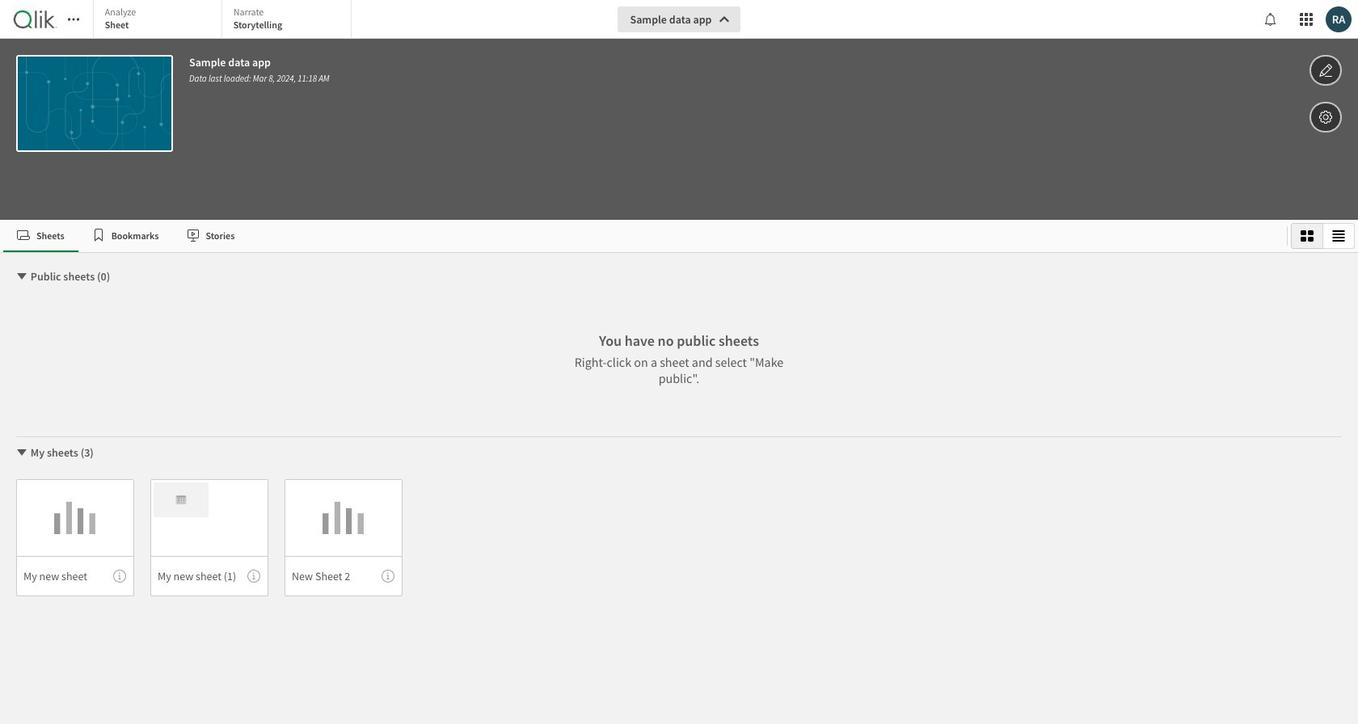 Task type: vqa. For each thing, say whether or not it's contained in the screenshot.
My new sheet (1) sheet is selected. Press the Spacebar or Enter key to open My new sheet (1) sheet. Use the right and left arrow keys to navigate. element
yes



Task type: locate. For each thing, give the bounding box(es) containing it.
tooltip inside new sheet 2 sheet is selected. press the spacebar or enter key to open new sheet 2 sheet. use the right and left arrow keys to navigate. element
[[382, 570, 395, 583]]

1 tooltip from the left
[[113, 570, 126, 583]]

tooltip inside my new sheet sheet is selected. press the spacebar or enter key to open my new sheet sheet. use the right and left arrow keys to navigate. element
[[113, 570, 126, 583]]

group
[[1292, 223, 1355, 249]]

3 menu item from the left
[[285, 556, 403, 597]]

collapse image
[[15, 270, 28, 283]]

tooltip
[[113, 570, 126, 583], [247, 570, 260, 583], [382, 570, 395, 583]]

menu item for my new sheet sheet is selected. press the spacebar or enter key to open my new sheet sheet. use the right and left arrow keys to navigate. element
[[16, 556, 134, 597]]

tooltip for new sheet 2 sheet is selected. press the spacebar or enter key to open new sheet 2 sheet. use the right and left arrow keys to navigate. element's menu item
[[382, 570, 395, 583]]

application
[[0, 0, 1359, 725]]

1 horizontal spatial tooltip
[[247, 570, 260, 583]]

2 horizontal spatial tooltip
[[382, 570, 395, 583]]

2 tooltip from the left
[[247, 570, 260, 583]]

0 vertical spatial tab list
[[93, 0, 356, 40]]

1 horizontal spatial menu item
[[150, 556, 268, 597]]

tab list
[[93, 0, 356, 40], [3, 220, 1281, 252]]

menu item for the my new sheet (1) sheet is selected. press the spacebar or enter key to open my new sheet (1) sheet. use the right and left arrow keys to navigate. element
[[150, 556, 268, 597]]

0 horizontal spatial tooltip
[[113, 570, 126, 583]]

2 menu item from the left
[[150, 556, 268, 597]]

0 horizontal spatial menu item
[[16, 556, 134, 597]]

collapse image
[[15, 446, 28, 459]]

2 horizontal spatial menu item
[[285, 556, 403, 597]]

tooltip inside the my new sheet (1) sheet is selected. press the spacebar or enter key to open my new sheet (1) sheet. use the right and left arrow keys to navigate. element
[[247, 570, 260, 583]]

1 vertical spatial tab list
[[3, 220, 1281, 252]]

1 menu item from the left
[[16, 556, 134, 597]]

menu item
[[16, 556, 134, 597], [150, 556, 268, 597], [285, 556, 403, 597]]

toolbar
[[0, 0, 1359, 220]]

3 tooltip from the left
[[382, 570, 395, 583]]



Task type: describe. For each thing, give the bounding box(es) containing it.
tooltip for menu item associated with the my new sheet (1) sheet is selected. press the spacebar or enter key to open my new sheet (1) sheet. use the right and left arrow keys to navigate. element
[[247, 570, 260, 583]]

list view image
[[1333, 230, 1346, 243]]

app options image
[[1319, 108, 1334, 127]]

my new sheet sheet is selected. press the spacebar or enter key to open my new sheet sheet. use the right and left arrow keys to navigate. element
[[16, 480, 134, 597]]

grid view image
[[1301, 230, 1314, 243]]

menu item for new sheet 2 sheet is selected. press the spacebar or enter key to open new sheet 2 sheet. use the right and left arrow keys to navigate. element
[[285, 556, 403, 597]]

tooltip for my new sheet sheet is selected. press the spacebar or enter key to open my new sheet sheet. use the right and left arrow keys to navigate. element's menu item
[[113, 570, 126, 583]]

new sheet 2 sheet is selected. press the spacebar or enter key to open new sheet 2 sheet. use the right and left arrow keys to navigate. element
[[285, 480, 403, 597]]

edit image
[[1319, 61, 1334, 80]]

my new sheet (1) sheet is selected. press the spacebar or enter key to open my new sheet (1) sheet. use the right and left arrow keys to navigate. element
[[150, 480, 268, 597]]



